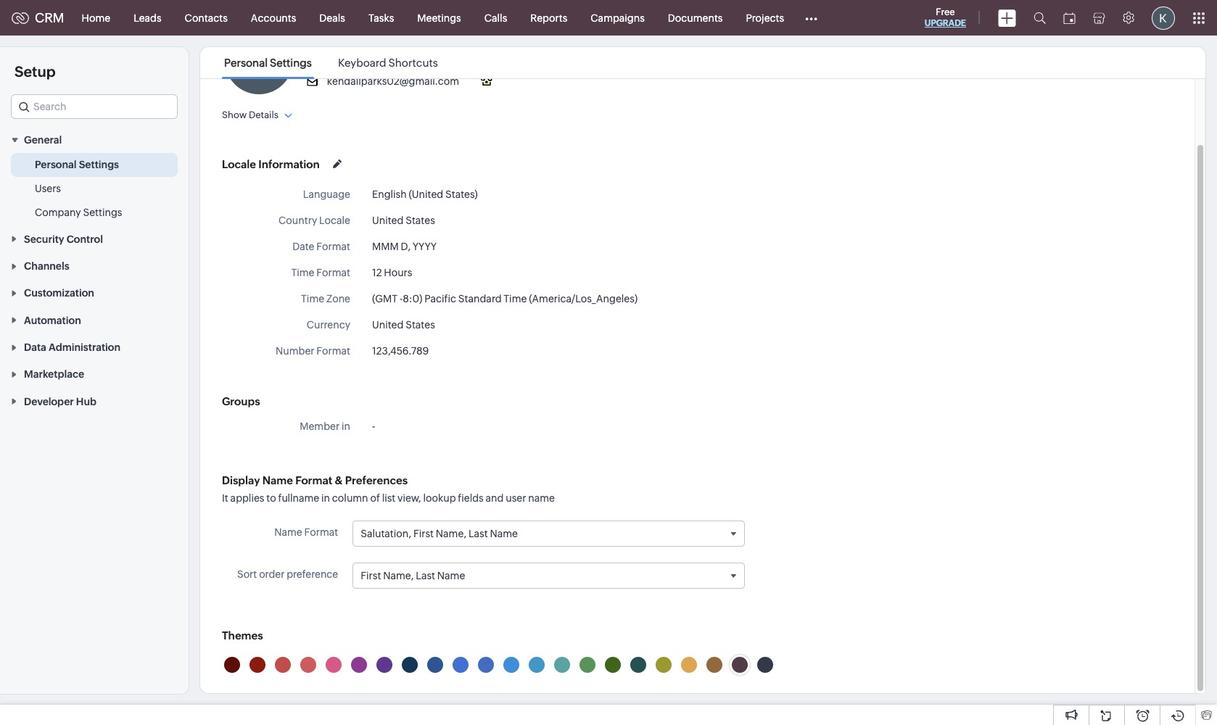 Task type: locate. For each thing, give the bounding box(es) containing it.
english (united states)
[[372, 189, 478, 200]]

0 vertical spatial united
[[372, 215, 404, 226]]

personal settings link for 'keyboard shortcuts' link
[[222, 57, 314, 69]]

0 horizontal spatial in
[[322, 493, 330, 504]]

personal settings down general dropdown button
[[35, 159, 119, 171]]

format up zone
[[317, 267, 351, 279]]

last down fields
[[469, 528, 488, 540]]

1 states from the top
[[406, 215, 435, 226]]

name down "and"
[[490, 528, 518, 540]]

locale down show
[[222, 158, 256, 170]]

0 vertical spatial personal
[[224, 57, 268, 69]]

meetings
[[418, 12, 461, 24]]

information
[[259, 158, 320, 170]]

in left column
[[322, 493, 330, 504]]

personal settings down accounts at the left of page
[[224, 57, 312, 69]]

settings
[[270, 57, 312, 69], [79, 159, 119, 171], [83, 207, 122, 219]]

campaigns link
[[579, 0, 657, 35]]

hub
[[76, 396, 97, 408]]

create menu image
[[999, 9, 1017, 26]]

0 vertical spatial states
[[406, 215, 435, 226]]

1 vertical spatial in
[[322, 493, 330, 504]]

last down salutation, first name, last name
[[416, 571, 435, 582]]

language
[[303, 189, 351, 200]]

deals link
[[308, 0, 357, 35]]

applies
[[231, 493, 265, 504]]

time left zone
[[301, 293, 325, 305]]

view,
[[398, 493, 421, 504]]

1 vertical spatial personal settings link
[[35, 158, 119, 172]]

settings for company settings link
[[83, 207, 122, 219]]

contacts link
[[173, 0, 239, 35]]

time down date
[[291, 267, 315, 279]]

0 horizontal spatial name,
[[383, 571, 414, 582]]

number format
[[276, 345, 351, 357]]

2 states from the top
[[406, 319, 435, 331]]

2 united states from the top
[[372, 319, 435, 331]]

personal inside general region
[[35, 159, 77, 171]]

general
[[24, 135, 62, 146]]

pacific
[[425, 293, 457, 305]]

united
[[372, 215, 404, 226], [372, 319, 404, 331]]

(united
[[409, 189, 444, 200]]

hours
[[384, 267, 413, 279]]

name up to
[[263, 475, 293, 487]]

format for number
[[317, 345, 351, 357]]

0 vertical spatial first
[[414, 528, 434, 540]]

name down fullname
[[275, 527, 302, 539]]

automation button
[[0, 307, 189, 334]]

settings up security control dropdown button
[[83, 207, 122, 219]]

1 vertical spatial personal
[[35, 159, 77, 171]]

it
[[222, 493, 228, 504]]

0 vertical spatial in
[[342, 421, 351, 433]]

profile image
[[1153, 6, 1176, 29]]

12
[[372, 267, 382, 279]]

name, down salutation,
[[383, 571, 414, 582]]

Other Modules field
[[796, 6, 827, 29]]

0 vertical spatial personal settings
[[224, 57, 312, 69]]

currency
[[307, 319, 351, 331]]

0 vertical spatial -
[[400, 293, 403, 305]]

deals
[[320, 12, 345, 24]]

states for country locale
[[406, 215, 435, 226]]

company
[[35, 207, 81, 219]]

First Name, Last Name field
[[354, 564, 745, 589]]

settings for personal settings link related to "users" link at the left of page
[[79, 159, 119, 171]]

0 horizontal spatial personal
[[35, 159, 77, 171]]

1 horizontal spatial last
[[469, 528, 488, 540]]

1 vertical spatial settings
[[79, 159, 119, 171]]

display
[[222, 475, 260, 487]]

united states up 123,456.789
[[372, 319, 435, 331]]

1 horizontal spatial personal settings link
[[222, 57, 314, 69]]

- right member in
[[372, 421, 375, 433]]

developer hub
[[24, 396, 97, 408]]

format down currency
[[317, 345, 351, 357]]

1 horizontal spatial name,
[[436, 528, 467, 540]]

name, down the lookup
[[436, 528, 467, 540]]

settings down general dropdown button
[[79, 159, 119, 171]]

time right standard on the top of the page
[[504, 293, 527, 305]]

list
[[211, 47, 451, 78]]

1 horizontal spatial first
[[414, 528, 434, 540]]

None field
[[11, 94, 178, 119]]

locale down language
[[319, 215, 351, 226]]

personal up the show details
[[224, 57, 268, 69]]

0 vertical spatial name,
[[436, 528, 467, 540]]

1 vertical spatial personal settings
[[35, 159, 119, 171]]

1 vertical spatial last
[[416, 571, 435, 582]]

1 united from the top
[[372, 215, 404, 226]]

Search text field
[[12, 95, 177, 118]]

name
[[263, 475, 293, 487], [275, 527, 302, 539], [490, 528, 518, 540], [437, 571, 465, 582]]

security
[[24, 233, 64, 245]]

0 horizontal spatial personal settings link
[[35, 158, 119, 172]]

format down fullname
[[305, 527, 338, 539]]

member in
[[300, 421, 351, 433]]

personal up "users" link at the left of page
[[35, 159, 77, 171]]

0 vertical spatial united states
[[372, 215, 435, 226]]

time for time zone
[[301, 293, 325, 305]]

states up yyyy
[[406, 215, 435, 226]]

0 horizontal spatial locale
[[222, 158, 256, 170]]

to
[[267, 493, 276, 504]]

marketplace
[[24, 369, 84, 381]]

channels
[[24, 261, 69, 272]]

1 united states from the top
[[372, 215, 435, 226]]

united states up mmm d, yyyy in the top left of the page
[[372, 215, 435, 226]]

and
[[486, 493, 504, 504]]

keyboard shortcuts link
[[336, 57, 440, 69]]

calendar image
[[1064, 12, 1076, 24]]

search element
[[1026, 0, 1055, 36]]

documents
[[668, 12, 723, 24]]

profile element
[[1144, 0, 1184, 35]]

1 horizontal spatial in
[[342, 421, 351, 433]]

states down 8:0)
[[406, 319, 435, 331]]

time format
[[291, 267, 351, 279]]

first down salutation,
[[361, 571, 381, 582]]

yyyy
[[413, 241, 437, 253]]

0 horizontal spatial last
[[416, 571, 435, 582]]

united for currency
[[372, 319, 404, 331]]

1 vertical spatial united
[[372, 319, 404, 331]]

1 vertical spatial locale
[[319, 215, 351, 226]]

list containing personal settings
[[211, 47, 451, 78]]

company settings link
[[35, 206, 122, 220]]

in right 'member'
[[342, 421, 351, 433]]

united states
[[372, 215, 435, 226], [372, 319, 435, 331]]

groups
[[222, 396, 260, 408]]

(gmt -8:0) pacific standard time (america/los_angeles)
[[372, 293, 638, 305]]

- right (gmt
[[400, 293, 403, 305]]

0 horizontal spatial personal settings
[[35, 159, 119, 171]]

1 vertical spatial states
[[406, 319, 435, 331]]

settings down accounts at the left of page
[[270, 57, 312, 69]]

personal settings link
[[222, 57, 314, 69], [35, 158, 119, 172]]

personal settings link for "users" link at the left of page
[[35, 158, 119, 172]]

united down (gmt
[[372, 319, 404, 331]]

format for date
[[317, 241, 351, 253]]

documents link
[[657, 0, 735, 35]]

personal settings link down general dropdown button
[[35, 158, 119, 172]]

home link
[[70, 0, 122, 35]]

Salutation, First Name, Last Name field
[[354, 522, 745, 547]]

1 vertical spatial first
[[361, 571, 381, 582]]

0 horizontal spatial -
[[372, 421, 375, 433]]

first right salutation,
[[414, 528, 434, 540]]

locale
[[222, 158, 256, 170], [319, 215, 351, 226]]

format for time
[[317, 267, 351, 279]]

in inside display name format & preferences it applies to fullname in column of list view, lookup fields and user name
[[322, 493, 330, 504]]

2 united from the top
[[372, 319, 404, 331]]

format inside display name format & preferences it applies to fullname in column of list view, lookup fields and user name
[[296, 475, 333, 487]]

0 vertical spatial settings
[[270, 57, 312, 69]]

united states for country locale
[[372, 215, 435, 226]]

security control button
[[0, 225, 189, 252]]

crm link
[[12, 10, 64, 25]]

2 vertical spatial settings
[[83, 207, 122, 219]]

0 horizontal spatial first
[[361, 571, 381, 582]]

setup
[[15, 63, 56, 80]]

0 vertical spatial personal settings link
[[222, 57, 314, 69]]

country locale
[[279, 215, 351, 226]]

channels button
[[0, 252, 189, 279]]

format up time format at the left top
[[317, 241, 351, 253]]

united down english
[[372, 215, 404, 226]]

member
[[300, 421, 340, 433]]

search image
[[1034, 12, 1047, 24]]

format
[[317, 241, 351, 253], [317, 267, 351, 279], [317, 345, 351, 357], [296, 475, 333, 487], [305, 527, 338, 539]]

format up fullname
[[296, 475, 333, 487]]

personal settings link down accounts at the left of page
[[222, 57, 314, 69]]

time
[[291, 267, 315, 279], [301, 293, 325, 305], [504, 293, 527, 305]]

settings inside list
[[270, 57, 312, 69]]

salutation, first name, last name
[[361, 528, 518, 540]]

country
[[279, 215, 317, 226]]

states
[[406, 215, 435, 226], [406, 319, 435, 331]]

kendallparks02@gmail.com
[[327, 75, 459, 87]]

first
[[414, 528, 434, 540], [361, 571, 381, 582]]

marketplace button
[[0, 361, 189, 388]]

1 vertical spatial united states
[[372, 319, 435, 331]]

leads link
[[122, 0, 173, 35]]

details
[[249, 110, 279, 120]]

users link
[[35, 182, 61, 196]]

show
[[222, 110, 247, 120]]

(gmt
[[372, 293, 398, 305]]

-
[[400, 293, 403, 305], [372, 421, 375, 433]]



Task type: describe. For each thing, give the bounding box(es) containing it.
general button
[[0, 126, 189, 153]]

keyboard shortcuts
[[338, 57, 438, 69]]

crm
[[35, 10, 64, 25]]

name inside display name format & preferences it applies to fullname in column of list view, lookup fields and user name
[[263, 475, 293, 487]]

leads
[[134, 12, 162, 24]]

list
[[382, 493, 396, 504]]

calls link
[[473, 0, 519, 35]]

d,
[[401, 241, 411, 253]]

themes
[[222, 630, 263, 643]]

administration
[[49, 342, 121, 354]]

of
[[370, 493, 380, 504]]

customization
[[24, 288, 94, 299]]

name
[[529, 493, 555, 504]]

free upgrade
[[925, 7, 967, 28]]

lookup
[[424, 493, 456, 504]]

locale information
[[222, 158, 320, 170]]

personal settings inside general region
[[35, 159, 119, 171]]

english
[[372, 189, 407, 200]]

date format
[[293, 241, 351, 253]]

1 horizontal spatial personal
[[224, 57, 268, 69]]

date
[[293, 241, 315, 253]]

number
[[276, 345, 315, 357]]

order
[[259, 569, 285, 581]]

time zone
[[301, 293, 351, 305]]

control
[[67, 233, 103, 245]]

calls
[[485, 12, 508, 24]]

company settings
[[35, 207, 122, 219]]

create menu element
[[990, 0, 1026, 35]]

users
[[35, 183, 61, 195]]

united states for currency
[[372, 319, 435, 331]]

(america/los_angeles)
[[529, 293, 638, 305]]

upgrade
[[925, 18, 967, 28]]

states for currency
[[406, 319, 435, 331]]

united for country locale
[[372, 215, 404, 226]]

data administration
[[24, 342, 121, 354]]

format for name
[[305, 527, 338, 539]]

standard
[[459, 293, 502, 305]]

fields
[[458, 493, 484, 504]]

campaigns
[[591, 12, 645, 24]]

display name format & preferences it applies to fullname in column of list view, lookup fields and user name
[[222, 475, 555, 504]]

sort order preference
[[237, 569, 338, 581]]

sort
[[237, 569, 257, 581]]

developer hub button
[[0, 388, 189, 415]]

states)
[[446, 189, 478, 200]]

accounts
[[251, 12, 296, 24]]

keyboard
[[338, 57, 386, 69]]

time for time format
[[291, 267, 315, 279]]

security control
[[24, 233, 103, 245]]

shortcuts
[[389, 57, 438, 69]]

first name, last name
[[361, 571, 465, 582]]

123,456.789
[[372, 345, 429, 357]]

show details link
[[222, 110, 292, 120]]

fullname
[[278, 493, 319, 504]]

0 vertical spatial last
[[469, 528, 488, 540]]

1 horizontal spatial -
[[400, 293, 403, 305]]

developer
[[24, 396, 74, 408]]

customization button
[[0, 279, 189, 307]]

1 horizontal spatial locale
[[319, 215, 351, 226]]

home
[[82, 12, 110, 24]]

accounts link
[[239, 0, 308, 35]]

8:0)
[[403, 293, 423, 305]]

salutation,
[[361, 528, 412, 540]]

&
[[335, 475, 343, 487]]

projects
[[746, 12, 785, 24]]

reports
[[531, 12, 568, 24]]

name down salutation, first name, last name
[[437, 571, 465, 582]]

0 vertical spatial locale
[[222, 158, 256, 170]]

free
[[936, 7, 956, 17]]

general region
[[0, 153, 189, 225]]

mmm d, yyyy
[[372, 241, 437, 253]]

tasks link
[[357, 0, 406, 35]]

data administration button
[[0, 334, 189, 361]]

name format
[[275, 527, 338, 539]]

zone
[[327, 293, 351, 305]]

preference
[[287, 569, 338, 581]]

1 vertical spatial name,
[[383, 571, 414, 582]]

meetings link
[[406, 0, 473, 35]]

1 horizontal spatial personal settings
[[224, 57, 312, 69]]

1 vertical spatial -
[[372, 421, 375, 433]]

reports link
[[519, 0, 579, 35]]

logo image
[[12, 12, 29, 24]]

column
[[332, 493, 368, 504]]

preferences
[[345, 475, 408, 487]]

mmm
[[372, 241, 399, 253]]



Task type: vqa. For each thing, say whether or not it's contained in the screenshot.
the size FIELD
no



